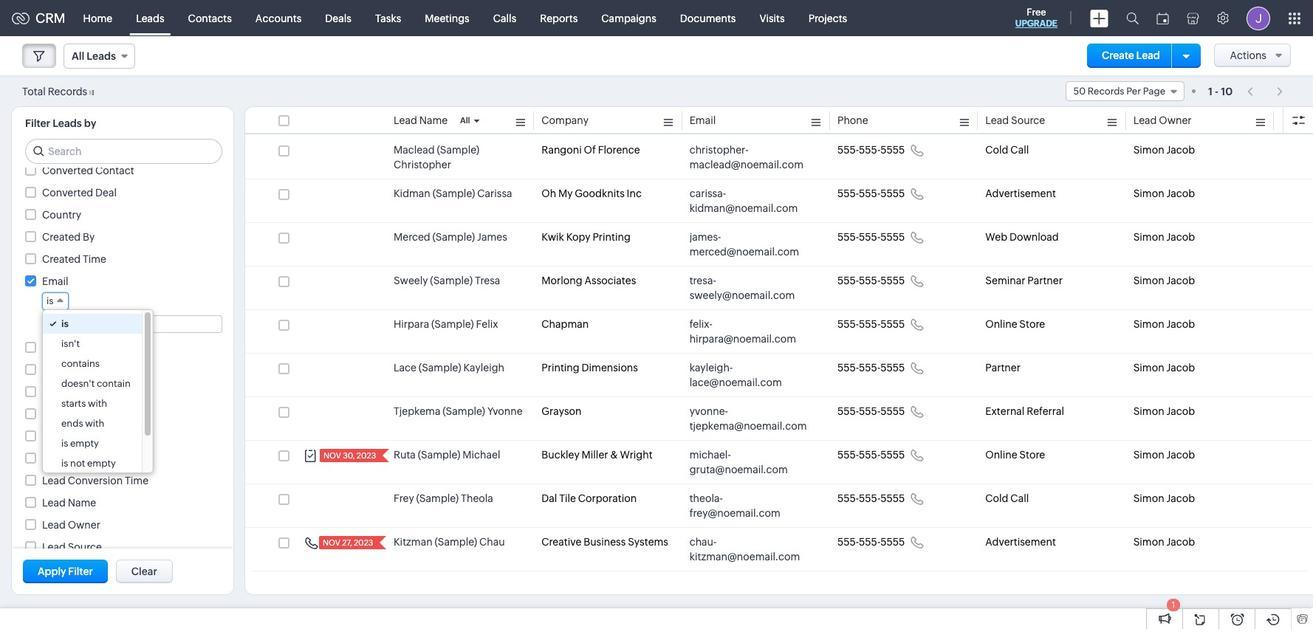 Task type: describe. For each thing, give the bounding box(es) containing it.
kwik kopy printing
[[542, 231, 631, 243]]

kayleigh
[[464, 362, 505, 374]]

(sample) for felix
[[431, 318, 474, 330]]

cold for theola- frey@noemail.com
[[986, 493, 1009, 505]]

(sample) for tresa
[[430, 275, 473, 287]]

theola- frey@noemail.com
[[690, 493, 781, 519]]

filter inside button
[[68, 566, 93, 578]]

contains
[[61, 358, 100, 369]]

simon for tresa- sweely@noemail.com
[[1134, 275, 1165, 287]]

created by
[[42, 231, 95, 243]]

by
[[83, 231, 95, 243]]

555-555-5555 for felix- hirpara@noemail.com
[[838, 318, 905, 330]]

nov 27, 2023
[[323, 539, 373, 548]]

isn't
[[61, 338, 80, 349]]

starts with option
[[43, 394, 142, 414]]

fax
[[42, 364, 58, 376]]

dal tile corporation
[[542, 493, 637, 505]]

out
[[91, 342, 109, 354]]

kopy
[[567, 231, 591, 243]]

home link
[[71, 0, 124, 36]]

(sample) for michael
[[418, 449, 461, 461]]

seminar partner
[[986, 275, 1063, 287]]

(sample) for christopher
[[437, 144, 480, 156]]

yvonne- tjepkema@noemail.com
[[690, 406, 807, 432]]

created time
[[42, 253, 106, 265]]

nov for ruta
[[324, 451, 341, 460]]

christopher- maclead@noemail.com
[[690, 144, 804, 171]]

rangoni
[[542, 144, 582, 156]]

merced (sample) james link
[[394, 230, 507, 245]]

555-555-5555 for theola- frey@noemail.com
[[838, 493, 905, 505]]

search image
[[1127, 12, 1139, 24]]

0 vertical spatial lead owner
[[1134, 115, 1192, 126]]

chau- kitzman@noemail.com link
[[690, 535, 808, 565]]

nov 30, 2023 link
[[320, 449, 378, 463]]

yvonne- tjepkema@noemail.com link
[[690, 404, 808, 434]]

8 simon from the top
[[1134, 449, 1165, 461]]

0 horizontal spatial lead name
[[42, 497, 96, 509]]

jacob for carissa- kidman@noemail.com
[[1167, 188, 1196, 199]]

5555 for kayleigh- lace@noemail.com
[[881, 362, 905, 374]]

(sample) for james
[[433, 231, 475, 243]]

5555 for yvonne- tjepkema@noemail.com
[[881, 406, 905, 417]]

james-
[[690, 231, 721, 243]]

1 horizontal spatial lead name
[[394, 115, 448, 126]]

jacob for theola- frey@noemail.com
[[1167, 493, 1196, 505]]

tjepkema
[[394, 406, 441, 417]]

created for created by
[[42, 231, 81, 243]]

nov for kitzman
[[323, 539, 341, 548]]

with for ends with
[[85, 418, 105, 429]]

inc
[[627, 188, 642, 199]]

visits link
[[748, 0, 797, 36]]

ends with
[[61, 418, 105, 429]]

carissa- kidman@noemail.com link
[[690, 186, 808, 216]]

5555 for james- merced@noemail.com
[[881, 231, 905, 243]]

jacob for christopher- maclead@noemail.com
[[1167, 144, 1196, 156]]

maclead
[[394, 144, 435, 156]]

free upgrade
[[1016, 7, 1058, 29]]

gruta@noemail.com
[[690, 464, 788, 476]]

1 vertical spatial leads
[[53, 117, 82, 129]]

chau- kitzman@noemail.com
[[690, 536, 800, 563]]

is for is
[[47, 296, 54, 307]]

maclead@noemail.com
[[690, 159, 804, 171]]

ends
[[61, 418, 83, 429]]

jacob for james- merced@noemail.com
[[1167, 231, 1196, 243]]

dal
[[542, 493, 557, 505]]

profile element
[[1238, 0, 1280, 36]]

kayleigh- lace@noemail.com link
[[690, 361, 808, 390]]

list box containing is
[[43, 310, 153, 474]]

last name
[[42, 453, 92, 465]]

referral
[[1027, 406, 1065, 417]]

is option
[[43, 314, 142, 334]]

1 online from the top
[[986, 318, 1018, 330]]

chau
[[480, 536, 505, 548]]

2023 for ruta (sample) michael
[[357, 451, 376, 460]]

jacob for kayleigh- lace@noemail.com
[[1167, 362, 1196, 374]]

isn't option
[[43, 334, 142, 354]]

doesn't
[[61, 378, 95, 389]]

doesn't contain option
[[43, 374, 142, 394]]

-
[[1215, 85, 1219, 97]]

frey (sample) theola link
[[394, 491, 493, 506]]

logo image
[[12, 12, 30, 24]]

8 jacob from the top
[[1167, 449, 1196, 461]]

yvonne
[[488, 406, 523, 417]]

2023 for kitzman (sample) chau
[[354, 539, 373, 548]]

555-555-5555 for yvonne- tjepkema@noemail.com
[[838, 406, 905, 417]]

0 vertical spatial email
[[690, 115, 716, 126]]

Search text field
[[26, 140, 222, 163]]

tjepkema (sample) yvonne
[[394, 406, 523, 417]]

simon for christopher- maclead@noemail.com
[[1134, 144, 1165, 156]]

5555 for theola- frey@noemail.com
[[881, 493, 905, 505]]

starts
[[61, 398, 86, 409]]

1 horizontal spatial partner
[[1028, 275, 1063, 287]]

call for theola- frey@noemail.com
[[1011, 493, 1029, 505]]

simon for kayleigh- lace@noemail.com
[[1134, 362, 1165, 374]]

is empty option
[[43, 434, 142, 454]]

1 - 10
[[1209, 85, 1233, 97]]

michael
[[463, 449, 501, 461]]

8 simon jacob from the top
[[1134, 449, 1196, 461]]

james- merced@noemail.com
[[690, 231, 800, 258]]

2 vertical spatial email
[[42, 342, 68, 354]]

10 jacob from the top
[[1167, 536, 1196, 548]]

hirpara@noemail.com
[[690, 333, 797, 345]]

sweely (sample) tresa link
[[394, 273, 500, 288]]

cold for christopher- maclead@noemail.com
[[986, 144, 1009, 156]]

leads link
[[124, 0, 176, 36]]

simon jacob for christopher- maclead@noemail.com
[[1134, 144, 1196, 156]]

10 555-555-5555 from the top
[[838, 536, 905, 548]]

(sample) for chau
[[435, 536, 477, 548]]

reports link
[[529, 0, 590, 36]]

0 horizontal spatial filter
[[25, 117, 50, 129]]

30,
[[343, 451, 355, 460]]

5555 for christopher- maclead@noemail.com
[[881, 144, 905, 156]]

christopher
[[394, 159, 451, 171]]

0 horizontal spatial lead owner
[[42, 519, 100, 531]]

create
[[1102, 50, 1135, 61]]

call for christopher- maclead@noemail.com
[[1011, 144, 1029, 156]]

oh
[[542, 188, 556, 199]]

my
[[559, 188, 573, 199]]

maclead (sample) christopher
[[394, 144, 480, 171]]

by
[[84, 117, 96, 129]]

contains option
[[43, 354, 142, 374]]

10 simon from the top
[[1134, 536, 1165, 548]]

10 simon jacob from the top
[[1134, 536, 1196, 548]]

james- merced@noemail.com link
[[690, 230, 808, 259]]

filter leads by
[[25, 117, 96, 129]]

simon jacob for james- merced@noemail.com
[[1134, 231, 1196, 243]]

1 horizontal spatial source
[[1012, 115, 1046, 126]]

simon jacob for yvonne- tjepkema@noemail.com
[[1134, 406, 1196, 417]]

(sample) for kayleigh
[[419, 362, 462, 374]]

simon jacob for felix- hirpara@noemail.com
[[1134, 318, 1196, 330]]

external referral
[[986, 406, 1065, 417]]

frey
[[394, 493, 414, 505]]

contact
[[95, 165, 134, 177]]

ends with option
[[43, 414, 142, 434]]

felix- hirpara@noemail.com link
[[690, 317, 808, 347]]

time for activity
[[102, 431, 126, 443]]

simon for theola- frey@noemail.com
[[1134, 493, 1165, 505]]

555-555-5555 for james- merced@noemail.com
[[838, 231, 905, 243]]

1 horizontal spatial owner
[[1160, 115, 1192, 126]]

email opt out
[[42, 342, 109, 354]]

lead conversion time
[[42, 475, 149, 487]]

calls link
[[482, 0, 529, 36]]

kidman (sample) carissa
[[394, 188, 512, 199]]

lace@noemail.com
[[690, 377, 782, 389]]

felix-
[[690, 318, 713, 330]]

is for is not empty
[[61, 458, 68, 469]]

deal
[[95, 187, 117, 199]]

deals
[[325, 12, 352, 24]]

calendar image
[[1157, 12, 1170, 24]]

lace (sample) kayleigh
[[394, 362, 505, 374]]

10 5555 from the top
[[881, 536, 905, 548]]

chapman
[[542, 318, 589, 330]]

tile
[[559, 493, 576, 505]]

kitzman@noemail.com
[[690, 551, 800, 563]]

business
[[584, 536, 626, 548]]

tresa- sweely@noemail.com
[[690, 275, 795, 301]]

555-555-5555 for tresa- sweely@noemail.com
[[838, 275, 905, 287]]

total
[[22, 85, 46, 97]]

documents link
[[669, 0, 748, 36]]



Task type: vqa. For each thing, say whether or not it's contained in the screenshot.


Task type: locate. For each thing, give the bounding box(es) containing it.
cold
[[986, 144, 1009, 156], [986, 493, 1009, 505]]

1 vertical spatial call
[[1011, 493, 1029, 505]]

(sample) left felix
[[431, 318, 474, 330]]

tresa- sweely@noemail.com link
[[690, 273, 808, 303]]

lace
[[394, 362, 417, 374]]

2 jacob from the top
[[1167, 188, 1196, 199]]

2 vertical spatial time
[[125, 475, 149, 487]]

(sample) down all
[[437, 144, 480, 156]]

6 555-555-5555 from the top
[[838, 362, 905, 374]]

with down doesn't contain on the bottom of page
[[88, 398, 107, 409]]

1 last from the top
[[42, 431, 62, 443]]

9 5555 from the top
[[881, 493, 905, 505]]

0 vertical spatial cold call
[[986, 144, 1029, 156]]

4 555-555-5555 from the top
[[838, 275, 905, 287]]

2 store from the top
[[1020, 449, 1046, 461]]

simon jacob for carissa- kidman@noemail.com
[[1134, 188, 1196, 199]]

filter down total
[[25, 117, 50, 129]]

2 online from the top
[[986, 449, 1018, 461]]

store down "seminar partner" on the right
[[1020, 318, 1046, 330]]

cold call for christopher- maclead@noemail.com
[[986, 144, 1029, 156]]

1 vertical spatial cold call
[[986, 493, 1029, 505]]

1 online store from the top
[[986, 318, 1046, 330]]

contacts link
[[176, 0, 244, 36]]

0 horizontal spatial leads
[[53, 117, 82, 129]]

online store down "seminar partner" on the right
[[986, 318, 1046, 330]]

5555 for carissa- kidman@noemail.com
[[881, 188, 905, 199]]

lead owner down create lead button
[[1134, 115, 1192, 126]]

projects
[[809, 12, 848, 24]]

is isn't
[[61, 318, 80, 349]]

6 simon from the top
[[1134, 362, 1165, 374]]

1 vertical spatial advertisement
[[986, 536, 1056, 548]]

2 advertisement from the top
[[986, 536, 1056, 548]]

1 simon from the top
[[1134, 144, 1165, 156]]

1 created from the top
[[42, 231, 81, 243]]

merced@noemail.com
[[690, 246, 800, 258]]

create lead button
[[1088, 44, 1175, 68]]

2 call from the top
[[1011, 493, 1029, 505]]

0 horizontal spatial printing
[[542, 362, 580, 374]]

6 jacob from the top
[[1167, 362, 1196, 374]]

1 vertical spatial converted
[[42, 187, 93, 199]]

rangoni of florence
[[542, 144, 640, 156]]

simon jacob for tresa- sweely@noemail.com
[[1134, 275, 1196, 287]]

is up the isn't
[[61, 318, 69, 330]]

time right activity
[[102, 431, 126, 443]]

is not empty
[[61, 458, 116, 469]]

1 vertical spatial online store
[[986, 449, 1046, 461]]

documents
[[680, 12, 736, 24]]

2023 right 30,
[[357, 451, 376, 460]]

5 jacob from the top
[[1167, 318, 1196, 330]]

home
[[83, 12, 112, 24]]

is left not
[[61, 458, 68, 469]]

theola-
[[690, 493, 723, 505]]

(sample) for carissa
[[433, 188, 475, 199]]

2 converted from the top
[[42, 187, 93, 199]]

1 vertical spatial cold
[[986, 493, 1009, 505]]

1 vertical spatial source
[[68, 542, 102, 553]]

5 simon jacob from the top
[[1134, 318, 1196, 330]]

Type here text field
[[43, 316, 222, 332]]

owner
[[1160, 115, 1192, 126], [68, 519, 100, 531]]

is field
[[42, 293, 69, 310]]

filter right apply
[[68, 566, 93, 578]]

lead owner up 'apply filter'
[[42, 519, 100, 531]]

3 simon from the top
[[1134, 231, 1165, 243]]

is inside is isn't
[[61, 318, 69, 330]]

email up is field
[[42, 276, 68, 287]]

1 vertical spatial partner
[[986, 362, 1021, 374]]

time right conversion
[[125, 475, 149, 487]]

0 vertical spatial owner
[[1160, 115, 1192, 126]]

0 vertical spatial online store
[[986, 318, 1046, 330]]

2 5555 from the top
[[881, 188, 905, 199]]

last for last activity time
[[42, 431, 62, 443]]

lead name down conversion
[[42, 497, 96, 509]]

row group
[[245, 136, 1314, 572]]

last down the ends
[[42, 431, 62, 443]]

(sample) right lace
[[419, 362, 462, 374]]

1 call from the top
[[1011, 144, 1029, 156]]

4 simon jacob from the top
[[1134, 275, 1196, 287]]

is
[[47, 296, 54, 307], [61, 318, 69, 330], [61, 438, 68, 449], [61, 458, 68, 469]]

empty up 'lead conversion time'
[[87, 458, 116, 469]]

1 horizontal spatial printing
[[593, 231, 631, 243]]

0 vertical spatial partner
[[1028, 275, 1063, 287]]

lace (sample) kayleigh link
[[394, 361, 505, 375]]

seminar
[[986, 275, 1026, 287]]

starts with
[[61, 398, 107, 409]]

0 vertical spatial leads
[[136, 12, 164, 24]]

4 jacob from the top
[[1167, 275, 1196, 287]]

is up last name
[[61, 438, 68, 449]]

actions
[[1231, 50, 1267, 61]]

1 advertisement from the top
[[986, 188, 1056, 199]]

0 vertical spatial online
[[986, 318, 1018, 330]]

(sample) inside maclead (sample) christopher
[[437, 144, 480, 156]]

yvonne-
[[690, 406, 728, 417]]

tasks link
[[363, 0, 413, 36]]

tasks
[[375, 12, 401, 24]]

3 5555 from the top
[[881, 231, 905, 243]]

2 simon jacob from the top
[[1134, 188, 1196, 199]]

(sample) for yvonne
[[443, 406, 485, 417]]

ruta
[[394, 449, 416, 461]]

2 last from the top
[[42, 453, 62, 465]]

(sample) left chau
[[435, 536, 477, 548]]

deals link
[[314, 0, 363, 36]]

0 vertical spatial lead source
[[986, 115, 1046, 126]]

2 simon from the top
[[1134, 188, 1165, 199]]

1 vertical spatial email
[[42, 276, 68, 287]]

leads left by
[[53, 117, 82, 129]]

0 vertical spatial last
[[42, 431, 62, 443]]

partner right seminar
[[1028, 275, 1063, 287]]

kidman@noemail.com
[[690, 202, 798, 214]]

0 vertical spatial printing
[[593, 231, 631, 243]]

source
[[1012, 115, 1046, 126], [68, 542, 102, 553]]

upgrade
[[1016, 18, 1058, 29]]

1 horizontal spatial lead owner
[[1134, 115, 1192, 126]]

apply
[[38, 566, 66, 578]]

profile image
[[1247, 6, 1271, 30]]

sweely (sample) tresa
[[394, 275, 500, 287]]

hirpara (sample) felix
[[394, 318, 498, 330]]

2 cold from the top
[[986, 493, 1009, 505]]

simon for james- merced@noemail.com
[[1134, 231, 1165, 243]]

converted for converted deal
[[42, 187, 93, 199]]

0 vertical spatial lead name
[[394, 115, 448, 126]]

1 vertical spatial lead owner
[[42, 519, 100, 531]]

time down by
[[83, 253, 106, 265]]

reports
[[540, 12, 578, 24]]

1 vertical spatial nov
[[323, 539, 341, 548]]

nov left 27,
[[323, 539, 341, 548]]

0 vertical spatial with
[[88, 398, 107, 409]]

contacts
[[188, 12, 232, 24]]

2 555-555-5555 from the top
[[838, 188, 905, 199]]

printing up 'grayson'
[[542, 362, 580, 374]]

9 simon jacob from the top
[[1134, 493, 1196, 505]]

(sample) left tresa
[[430, 275, 473, 287]]

1 cold from the top
[[986, 144, 1009, 156]]

9 simon from the top
[[1134, 493, 1165, 505]]

1 vertical spatial last
[[42, 453, 62, 465]]

simon for yvonne- tjepkema@noemail.com
[[1134, 406, 1165, 417]]

creative
[[542, 536, 582, 548]]

created down country
[[42, 231, 81, 243]]

1 cold call from the top
[[986, 144, 1029, 156]]

0 vertical spatial nov
[[324, 451, 341, 460]]

converted deal
[[42, 187, 117, 199]]

email up fax
[[42, 342, 68, 354]]

1
[[1209, 85, 1213, 97]]

555-555-5555 for christopher- maclead@noemail.com
[[838, 144, 905, 156]]

0 vertical spatial source
[[1012, 115, 1046, 126]]

simon for carissa- kidman@noemail.com
[[1134, 188, 1165, 199]]

2 cold call from the top
[[986, 493, 1029, 505]]

5555 for felix- hirpara@noemail.com
[[881, 318, 905, 330]]

9 555-555-5555 from the top
[[838, 493, 905, 505]]

&
[[611, 449, 618, 461]]

6 5555 from the top
[[881, 362, 905, 374]]

jacob for felix- hirpara@noemail.com
[[1167, 318, 1196, 330]]

navigation
[[1241, 81, 1292, 102]]

8 5555 from the top
[[881, 449, 905, 461]]

2023 right 27,
[[354, 539, 373, 548]]

0 vertical spatial advertisement
[[986, 188, 1056, 199]]

1 horizontal spatial filter
[[68, 566, 93, 578]]

0 horizontal spatial partner
[[986, 362, 1021, 374]]

8 555-555-5555 from the top
[[838, 449, 905, 461]]

with inside ends with option
[[85, 418, 105, 429]]

time for conversion
[[125, 475, 149, 487]]

1 store from the top
[[1020, 318, 1046, 330]]

online store down external referral
[[986, 449, 1046, 461]]

(sample) left the james on the top left of the page
[[433, 231, 475, 243]]

nov
[[324, 451, 341, 460], [323, 539, 341, 548]]

is for is empty
[[61, 438, 68, 449]]

(sample) for theola
[[416, 493, 459, 505]]

7 jacob from the top
[[1167, 406, 1196, 417]]

1 5555 from the top
[[881, 144, 905, 156]]

simon for felix- hirpara@noemail.com
[[1134, 318, 1165, 330]]

1 vertical spatial online
[[986, 449, 1018, 461]]

frey@noemail.com
[[690, 508, 781, 519]]

1 vertical spatial 2023
[[354, 539, 373, 548]]

phone
[[838, 115, 869, 126]]

1 555-555-5555 from the top
[[838, 144, 905, 156]]

555-555-5555 for carissa- kidman@noemail.com
[[838, 188, 905, 199]]

hirpara (sample) felix link
[[394, 317, 498, 332]]

meetings
[[425, 12, 470, 24]]

1 vertical spatial with
[[85, 418, 105, 429]]

contain
[[97, 378, 131, 389]]

converted up country
[[42, 187, 93, 199]]

store down external referral
[[1020, 449, 1046, 461]]

2 created from the top
[[42, 253, 81, 265]]

9 jacob from the top
[[1167, 493, 1196, 505]]

not
[[70, 458, 85, 469]]

converted up converted deal
[[42, 165, 93, 177]]

0 vertical spatial converted
[[42, 165, 93, 177]]

lead inside button
[[1137, 50, 1161, 61]]

campaigns link
[[590, 0, 669, 36]]

2023
[[357, 451, 376, 460], [354, 539, 373, 548]]

6 simon jacob from the top
[[1134, 362, 1196, 374]]

7 simon jacob from the top
[[1134, 406, 1196, 417]]

accounts
[[256, 12, 302, 24]]

0 vertical spatial filter
[[25, 117, 50, 129]]

1 jacob from the top
[[1167, 144, 1196, 156]]

jacob for tresa- sweely@noemail.com
[[1167, 275, 1196, 287]]

sweely
[[394, 275, 428, 287]]

1 vertical spatial time
[[102, 431, 126, 443]]

1 horizontal spatial leads
[[136, 12, 164, 24]]

last activity time
[[42, 431, 126, 443]]

associates
[[585, 275, 636, 287]]

external
[[986, 406, 1025, 417]]

5 5555 from the top
[[881, 318, 905, 330]]

chau-
[[690, 536, 717, 548]]

555-555-5555 for kayleigh- lace@noemail.com
[[838, 362, 905, 374]]

creative business systems
[[542, 536, 669, 548]]

3 jacob from the top
[[1167, 231, 1196, 243]]

(sample) left yvonne
[[443, 406, 485, 417]]

0 vertical spatial 2023
[[357, 451, 376, 460]]

kidman
[[394, 188, 431, 199]]

apply filter button
[[23, 560, 108, 584]]

is for is isn't
[[61, 318, 69, 330]]

online down seminar
[[986, 318, 1018, 330]]

store
[[1020, 318, 1046, 330], [1020, 449, 1046, 461]]

0 horizontal spatial lead source
[[42, 542, 102, 553]]

7 simon from the top
[[1134, 406, 1165, 417]]

27,
[[342, 539, 352, 548]]

apply filter
[[38, 566, 93, 578]]

4 simon from the top
[[1134, 275, 1165, 287]]

3 simon jacob from the top
[[1134, 231, 1196, 243]]

partner up external
[[986, 362, 1021, 374]]

nov left 30,
[[324, 451, 341, 460]]

0 horizontal spatial owner
[[68, 519, 100, 531]]

cold call
[[986, 144, 1029, 156], [986, 493, 1029, 505]]

jacob for yvonne- tjepkema@noemail.com
[[1167, 406, 1196, 417]]

campaigns
[[602, 12, 657, 24]]

1 vertical spatial owner
[[68, 519, 100, 531]]

kitzman
[[394, 536, 433, 548]]

simon jacob for kayleigh- lace@noemail.com
[[1134, 362, 1196, 374]]

buckley miller & wright
[[542, 449, 653, 461]]

1 converted from the top
[[42, 165, 93, 177]]

empty down ends with
[[70, 438, 99, 449]]

1 vertical spatial printing
[[542, 362, 580, 374]]

cold call for theola- frey@noemail.com
[[986, 493, 1029, 505]]

clear
[[131, 566, 157, 578]]

tresa
[[475, 275, 500, 287]]

with inside 'starts with' option
[[88, 398, 107, 409]]

1 vertical spatial store
[[1020, 449, 1046, 461]]

7 5555 from the top
[[881, 406, 905, 417]]

created for created time
[[42, 253, 81, 265]]

last for last name
[[42, 453, 62, 465]]

7 555-555-5555 from the top
[[838, 406, 905, 417]]

(sample)
[[437, 144, 480, 156], [433, 188, 475, 199], [433, 231, 475, 243], [430, 275, 473, 287], [431, 318, 474, 330], [419, 362, 462, 374], [443, 406, 485, 417], [418, 449, 461, 461], [416, 493, 459, 505], [435, 536, 477, 548]]

0 vertical spatial created
[[42, 231, 81, 243]]

1 vertical spatial lead source
[[42, 542, 102, 553]]

online down external
[[986, 449, 1018, 461]]

(sample) down maclead (sample) christopher link
[[433, 188, 475, 199]]

leads right home link
[[136, 12, 164, 24]]

4 5555 from the top
[[881, 275, 905, 287]]

records
[[48, 85, 87, 97]]

with up last activity time
[[85, 418, 105, 429]]

10
[[1222, 85, 1233, 97]]

last
[[42, 431, 62, 443], [42, 453, 62, 465]]

email up christopher- on the right of the page
[[690, 115, 716, 126]]

printing right kopy
[[593, 231, 631, 243]]

5555 for tresa- sweely@noemail.com
[[881, 275, 905, 287]]

total records
[[22, 85, 87, 97]]

last left not
[[42, 453, 62, 465]]

(sample) right ruta
[[418, 449, 461, 461]]

0 horizontal spatial source
[[68, 542, 102, 553]]

simon jacob
[[1134, 144, 1196, 156], [1134, 188, 1196, 199], [1134, 231, 1196, 243], [1134, 275, 1196, 287], [1134, 318, 1196, 330], [1134, 362, 1196, 374], [1134, 406, 1196, 417], [1134, 449, 1196, 461], [1134, 493, 1196, 505], [1134, 536, 1196, 548]]

1 simon jacob from the top
[[1134, 144, 1196, 156]]

1 vertical spatial created
[[42, 253, 81, 265]]

is up is option
[[47, 296, 54, 307]]

0 vertical spatial time
[[83, 253, 106, 265]]

list box
[[43, 310, 153, 474]]

michael- gruta@noemail.com link
[[690, 448, 808, 477]]

with for starts with
[[88, 398, 107, 409]]

3 555-555-5555 from the top
[[838, 231, 905, 243]]

1 vertical spatial filter
[[68, 566, 93, 578]]

5 simon from the top
[[1134, 318, 1165, 330]]

michael-
[[690, 449, 731, 461]]

loading image
[[89, 90, 97, 95]]

row group containing maclead (sample) christopher
[[245, 136, 1314, 572]]

0 vertical spatial call
[[1011, 144, 1029, 156]]

online
[[986, 318, 1018, 330], [986, 449, 1018, 461]]

0 vertical spatial empty
[[70, 438, 99, 449]]

is inside field
[[47, 296, 54, 307]]

1 vertical spatial empty
[[87, 458, 116, 469]]

(sample) right frey
[[416, 493, 459, 505]]

kitzman (sample) chau
[[394, 536, 505, 548]]

is not empty option
[[43, 454, 142, 474]]

all
[[460, 116, 470, 125]]

0 vertical spatial store
[[1020, 318, 1046, 330]]

kidman (sample) carissa link
[[394, 186, 512, 201]]

search element
[[1118, 0, 1148, 36]]

felix
[[476, 318, 498, 330]]

2 online store from the top
[[986, 449, 1046, 461]]

1 vertical spatial lead name
[[42, 497, 96, 509]]

merced
[[394, 231, 431, 243]]

maclead (sample) christopher link
[[394, 143, 527, 172]]

1 horizontal spatial lead source
[[986, 115, 1046, 126]]

simon jacob for theola- frey@noemail.com
[[1134, 493, 1196, 505]]

converted for converted contact
[[42, 165, 93, 177]]

lead name
[[394, 115, 448, 126], [42, 497, 96, 509]]

lead name up maclead
[[394, 115, 448, 126]]

created down created by
[[42, 253, 81, 265]]

web download
[[986, 231, 1059, 243]]

0 vertical spatial cold
[[986, 144, 1009, 156]]

5 555-555-5555 from the top
[[838, 318, 905, 330]]



